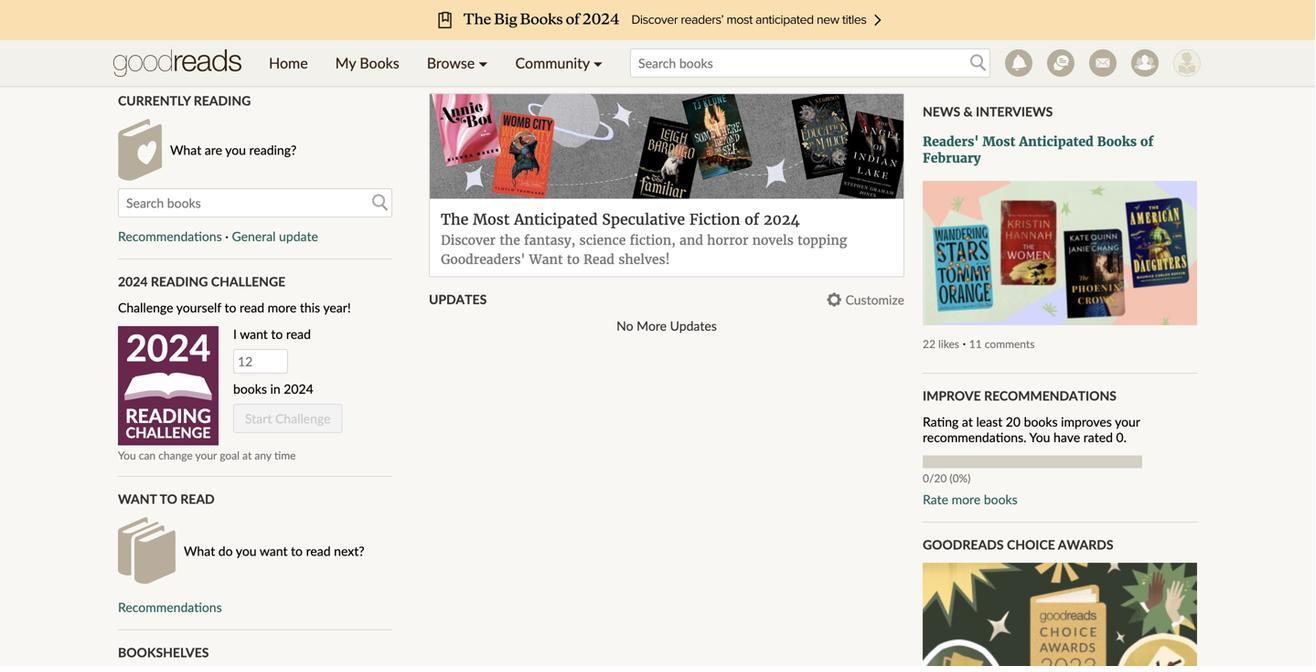 Task type: locate. For each thing, give the bounding box(es) containing it.
more left this
[[268, 300, 297, 316]]

0 vertical spatial challenge
[[211, 274, 286, 290]]

1 vertical spatial books
[[1024, 414, 1058, 430]]

to
[[567, 251, 580, 268], [225, 300, 236, 316], [271, 327, 283, 342], [160, 492, 177, 507], [291, 544, 303, 560]]

0 horizontal spatial your
[[195, 449, 217, 462]]

recommendations for recommendations
[[118, 600, 222, 616]]

your right rated
[[1115, 414, 1140, 430]]

2 recommendations link from the top
[[118, 600, 222, 616]]

0 vertical spatial more
[[268, 300, 297, 316]]

want down fantasy,
[[529, 251, 563, 268]]

currently
[[118, 93, 191, 108]]

most inside the most anticipated speculative fiction of 2024 discover the fantasy, science fiction, and horror novels topping goodreaders' want to read shelves!
[[473, 211, 510, 229]]

recommendations up '2024 reading challenge'
[[118, 229, 222, 244]]

1 horizontal spatial you
[[1030, 430, 1051, 445]]

challenge down in on the left of the page
[[275, 411, 331, 427]]

0 vertical spatial your
[[1115, 414, 1140, 430]]

updates right more
[[670, 318, 717, 334]]

0 vertical spatial books
[[360, 54, 400, 72]]

choice
[[1007, 538, 1055, 553]]

what for what are you reading?
[[170, 142, 201, 158]]

0 horizontal spatial books
[[360, 54, 400, 72]]

0 vertical spatial books
[[233, 382, 267, 397]]

readers' most anticipated books of february image
[[923, 181, 1198, 325]]

1 vertical spatial ·
[[963, 336, 966, 351]]

time
[[274, 449, 296, 462]]

0 horizontal spatial you
[[118, 449, 136, 462]]

recommendations link up the 'bookshelves'
[[118, 600, 222, 616]]

0 vertical spatial you
[[1030, 430, 1051, 445]]

0 vertical spatial ·
[[225, 229, 229, 244]]

read for yourself
[[240, 300, 264, 316]]

1 horizontal spatial more
[[952, 492, 981, 508]]

20
[[1006, 414, 1021, 430]]

1 vertical spatial recommendations
[[984, 388, 1117, 404]]

1 vertical spatial read
[[286, 327, 311, 342]]

reading up yourself
[[151, 274, 208, 290]]

read down you can change your goal at any time
[[180, 492, 215, 507]]

most
[[983, 134, 1016, 150], [473, 211, 510, 229]]

challenge left yourself
[[118, 300, 173, 316]]

0 vertical spatial anticipated
[[1019, 134, 1094, 150]]

you left have
[[1030, 430, 1051, 445]]

recommendations up the 'bookshelves'
[[118, 600, 222, 616]]

1 vertical spatial more
[[952, 492, 981, 508]]

0 horizontal spatial anticipated
[[514, 211, 598, 229]]

2 vertical spatial challenge
[[275, 411, 331, 427]]

yourself
[[176, 300, 221, 316]]

browse
[[427, 54, 475, 72]]

readers'
[[923, 134, 979, 150]]

want
[[529, 251, 563, 268], [118, 492, 157, 507]]

1 vertical spatial recommendations link
[[118, 600, 222, 616]]

books inside readers' most anticipated books of february
[[1098, 134, 1137, 150]]

most inside readers' most anticipated books of february
[[983, 134, 1016, 150]]

2 vertical spatial recommendations
[[118, 600, 222, 616]]

most up the at the left
[[473, 211, 510, 229]]

2024
[[764, 211, 800, 229], [118, 274, 148, 290], [126, 326, 211, 370], [284, 382, 314, 397]]

read left next?
[[306, 544, 331, 560]]

1 vertical spatial reading
[[151, 274, 208, 290]]

1 horizontal spatial search for books to add to your shelves search field
[[630, 48, 991, 78]]

1 horizontal spatial anticipated
[[1019, 134, 1094, 150]]

of inside the most anticipated speculative fiction of 2024 discover the fantasy, science fiction, and horror novels topping goodreaders' want to read shelves!
[[745, 211, 760, 229]]

1 ▾ from the left
[[479, 54, 488, 72]]

2 vertical spatial books
[[984, 492, 1018, 508]]

recommendations link
[[118, 229, 222, 244], [118, 600, 222, 616]]

1 vertical spatial want
[[118, 492, 157, 507]]

1 vertical spatial what
[[184, 544, 215, 560]]

at
[[962, 414, 973, 430], [242, 449, 252, 462]]

22 likes · 11 comments
[[923, 336, 1035, 351]]

0 horizontal spatial books
[[233, 382, 267, 397]]

to inside the most anticipated speculative fiction of 2024 discover the fantasy, science fiction, and horror novels topping goodreaders' want to read shelves!
[[567, 251, 580, 268]]

at left least on the bottom
[[962, 414, 973, 430]]

of down friend requests image on the top of page
[[1141, 134, 1154, 150]]

rating at least 20
[[923, 414, 1021, 430]]

browse ▾
[[427, 54, 488, 72]]

0 horizontal spatial search for books to add to your shelves search field
[[118, 189, 392, 218]]

customize button
[[827, 292, 905, 308]]

rated
[[1084, 430, 1113, 445]]

no
[[617, 318, 634, 334]]

read
[[240, 300, 264, 316], [286, 327, 311, 342], [306, 544, 331, 560]]

read down science
[[584, 251, 615, 268]]

want
[[240, 327, 268, 342], [260, 544, 288, 560]]

0 vertical spatial you
[[225, 142, 246, 158]]

you for are
[[225, 142, 246, 158]]

reading
[[194, 93, 251, 108], [151, 274, 208, 290]]

0 vertical spatial what
[[170, 142, 201, 158]]

to down the change
[[160, 492, 177, 507]]

▾ inside dropdown button
[[479, 54, 488, 72]]

0/20
[[923, 472, 947, 485]]

books left in on the left of the page
[[233, 382, 267, 397]]

1 vertical spatial you
[[236, 544, 257, 560]]

▾
[[479, 54, 488, 72], [594, 54, 603, 72]]

read up i want to read in the left of the page
[[240, 300, 264, 316]]

0 horizontal spatial ▾
[[479, 54, 488, 72]]

1 vertical spatial most
[[473, 211, 510, 229]]

recommendations · general update
[[118, 229, 318, 244]]

1 horizontal spatial read
[[584, 251, 615, 268]]

more down (0%)
[[952, 492, 981, 508]]

in
[[270, 382, 281, 397]]

of
[[1141, 134, 1154, 150], [745, 211, 760, 229]]

news
[[923, 104, 961, 119]]

sam green image
[[1174, 49, 1201, 77]]

you for do
[[236, 544, 257, 560]]

improve recommendations
[[923, 388, 1117, 404]]

books right 20
[[1024, 414, 1058, 430]]

progress bar
[[923, 456, 1143, 469]]

0 vertical spatial want
[[240, 327, 268, 342]]

reading up are
[[194, 93, 251, 108]]

0 horizontal spatial ·
[[225, 229, 229, 244]]

you right are
[[225, 142, 246, 158]]

books for in
[[233, 382, 267, 397]]

books down inbox image
[[1098, 134, 1137, 150]]

2 ▾ from the left
[[594, 54, 603, 72]]

1 horizontal spatial your
[[1115, 414, 1140, 430]]

challenge up challenge yourself to read more this year!
[[211, 274, 286, 290]]

your
[[1115, 414, 1140, 430], [195, 449, 217, 462]]

do
[[218, 544, 233, 560]]

books right my
[[360, 54, 400, 72]]

0 horizontal spatial of
[[745, 211, 760, 229]]

anticipated down interviews
[[1019, 134, 1094, 150]]

more
[[268, 300, 297, 316], [952, 492, 981, 508]]

customize
[[846, 292, 905, 308]]

1 vertical spatial of
[[745, 211, 760, 229]]

books up goodreads choice awards
[[984, 492, 1018, 508]]

novels
[[753, 232, 794, 249]]

can
[[139, 449, 156, 462]]

you
[[225, 142, 246, 158], [236, 544, 257, 560]]

rating
[[923, 414, 959, 430]]

challenge
[[211, 274, 286, 290], [118, 300, 173, 316], [275, 411, 331, 427]]

browse ▾ button
[[413, 40, 502, 86]]

read down this
[[286, 327, 311, 342]]

0 horizontal spatial at
[[242, 449, 252, 462]]

1 vertical spatial anticipated
[[514, 211, 598, 229]]

your left goal
[[195, 449, 217, 462]]

community
[[516, 54, 590, 72]]

0 vertical spatial reading
[[194, 93, 251, 108]]

comments
[[985, 337, 1035, 351]]

recommendations link up '2024 reading challenge'
[[118, 229, 222, 244]]

fantasy,
[[524, 232, 576, 249]]

0 horizontal spatial read
[[180, 492, 215, 507]]

0 vertical spatial recommendations link
[[118, 229, 222, 244]]

general update button
[[232, 229, 318, 244]]

0 vertical spatial updates
[[429, 292, 487, 307]]

most for the
[[473, 211, 510, 229]]

what left do on the bottom left
[[184, 544, 215, 560]]

1 vertical spatial read
[[180, 492, 215, 507]]

▾ inside popup button
[[594, 54, 603, 72]]

recommendations
[[118, 229, 222, 244], [984, 388, 1117, 404], [118, 600, 222, 616]]

reading for currently
[[194, 93, 251, 108]]

Search books text field
[[118, 189, 392, 218]]

0/20 (0%) rate more books
[[923, 472, 1018, 508]]

1 recommendations link from the top
[[118, 229, 222, 244]]

you left can on the bottom of the page
[[118, 449, 136, 462]]

1 horizontal spatial most
[[983, 134, 1016, 150]]

recommendations up 'books improves your recommendations. you have rated'
[[984, 388, 1117, 404]]

the most anticipated speculative fiction of 2024 image
[[430, 94, 904, 199]]

menu
[[255, 40, 617, 86]]

to down fantasy,
[[567, 251, 580, 268]]

0 horizontal spatial most
[[473, 211, 510, 229]]

Search for books to add to your shelves search field
[[630, 48, 991, 78], [118, 189, 392, 218]]

you inside 'books improves your recommendations. you have rated'
[[1030, 430, 1051, 445]]

at left any
[[242, 449, 252, 462]]

want down can on the bottom of the page
[[118, 492, 157, 507]]

0 vertical spatial of
[[1141, 134, 1154, 150]]

0 vertical spatial read
[[584, 251, 615, 268]]

anticipated for speculative
[[514, 211, 598, 229]]

▾ right browse
[[479, 54, 488, 72]]

my group discussions image
[[1047, 49, 1075, 77]]

what left are
[[170, 142, 201, 158]]

·
[[225, 229, 229, 244], [963, 336, 966, 351]]

1 vertical spatial books
[[1098, 134, 1137, 150]]

2024 inside the most anticipated speculative fiction of 2024 discover the fantasy, science fiction, and horror novels topping goodreaders' want to read shelves!
[[764, 211, 800, 229]]

0 horizontal spatial want
[[118, 492, 157, 507]]

inbox image
[[1090, 49, 1117, 77]]

community ▾
[[516, 54, 603, 72]]

updates down the goodreaders'
[[429, 292, 487, 307]]

anticipated up fantasy,
[[514, 211, 598, 229]]

of inside readers' most anticipated books of february
[[1141, 134, 1154, 150]]

1 vertical spatial updates
[[670, 318, 717, 334]]

1 horizontal spatial books
[[1098, 134, 1137, 150]]

topping
[[798, 232, 847, 249]]

notifications image
[[1005, 49, 1033, 77]]

1 horizontal spatial of
[[1141, 134, 1154, 150]]

speculative
[[602, 211, 685, 229]]

▾ for browse ▾
[[479, 54, 488, 72]]

1 horizontal spatial ▾
[[594, 54, 603, 72]]

you can change your goal at any time
[[118, 449, 296, 462]]

0 vertical spatial most
[[983, 134, 1016, 150]]

2024 reading challenge
[[118, 274, 286, 290]]

1 horizontal spatial want
[[529, 251, 563, 268]]

anticipated inside readers' most anticipated books of february
[[1019, 134, 1094, 150]]

most down news & interviews
[[983, 134, 1016, 150]]

1 vertical spatial at
[[242, 449, 252, 462]]

want right i
[[240, 327, 268, 342]]

▾ right the community
[[594, 54, 603, 72]]

0 horizontal spatial updates
[[429, 292, 487, 307]]

2 horizontal spatial books
[[1024, 414, 1058, 430]]

1 horizontal spatial books
[[984, 492, 1018, 508]]

books
[[233, 382, 267, 397], [1024, 414, 1058, 430], [984, 492, 1018, 508]]

0 vertical spatial want
[[529, 251, 563, 268]]

books inside menu
[[360, 54, 400, 72]]

horror
[[707, 232, 749, 249]]

0 vertical spatial recommendations
[[118, 229, 222, 244]]

goodreads
[[923, 538, 1004, 553]]

want right do on the bottom left
[[260, 544, 288, 560]]

anticipated for books
[[1019, 134, 1094, 150]]

discover
[[441, 232, 496, 249]]

1 vertical spatial you
[[118, 449, 136, 462]]

0 vertical spatial read
[[240, 300, 264, 316]]

0 vertical spatial at
[[962, 414, 973, 430]]

of up novels
[[745, 211, 760, 229]]

any
[[255, 449, 272, 462]]

0 horizontal spatial more
[[268, 300, 297, 316]]

books inside 'books improves your recommendations. you have rated'
[[1024, 414, 1058, 430]]

anticipated inside the most anticipated speculative fiction of 2024 discover the fantasy, science fiction, and horror novels topping goodreaders' want to read shelves!
[[514, 211, 598, 229]]

you right do on the bottom left
[[236, 544, 257, 560]]

· left general at the left top of page
[[225, 229, 229, 244]]

· left 11
[[963, 336, 966, 351]]



Task type: vqa. For each thing, say whether or not it's contained in the screenshot.
general update button
yes



Task type: describe. For each thing, give the bounding box(es) containing it.
your inside 'books improves your recommendations. you have rated'
[[1115, 414, 1140, 430]]

news & interviews
[[923, 104, 1053, 119]]

1 horizontal spatial updates
[[670, 318, 717, 334]]

my
[[335, 54, 356, 72]]

0 vertical spatial search for books to add to your shelves search field
[[630, 48, 991, 78]]

.
[[1124, 430, 1127, 445]]

0
[[1117, 430, 1124, 445]]

1 vertical spatial search for books to add to your shelves search field
[[118, 189, 392, 218]]

this
[[300, 300, 320, 316]]

home
[[269, 54, 308, 72]]

▾ for community ▾
[[594, 54, 603, 72]]

most for readers'
[[983, 134, 1016, 150]]

the
[[441, 211, 469, 229]]

to up i
[[225, 300, 236, 316]]

bookshelves
[[118, 646, 209, 661]]

start
[[245, 411, 272, 427]]

Number of books you want to read in 2024 number field
[[233, 350, 288, 374]]

change
[[158, 449, 193, 462]]

2 vertical spatial read
[[306, 544, 331, 560]]

books inside 0/20 (0%) rate more books
[[984, 492, 1018, 508]]

fiction
[[690, 211, 740, 229]]

i
[[233, 327, 237, 342]]

interviews
[[976, 104, 1053, 119]]

what are you reading?
[[170, 142, 297, 158]]

recommendations for recommendations · general update
[[118, 229, 222, 244]]

11
[[970, 337, 982, 351]]

no more updates
[[617, 318, 717, 334]]

start challenge button
[[233, 405, 343, 434]]

22
[[923, 337, 936, 351]]

0 .
[[1117, 430, 1127, 445]]

challenge yourself to read more this year!
[[118, 300, 351, 316]]

improve
[[923, 388, 981, 404]]

least
[[977, 414, 1003, 430]]

to up number of books you want to read in 2024 number field
[[271, 327, 283, 342]]

update
[[279, 229, 318, 244]]

next?
[[334, 544, 365, 560]]

challenge
[[126, 424, 211, 442]]

shelves!
[[619, 251, 670, 268]]

read for want
[[286, 327, 311, 342]]

february
[[923, 150, 981, 167]]

fiction,
[[630, 232, 676, 249]]

1 horizontal spatial at
[[962, 414, 973, 430]]

books in 2024
[[233, 382, 314, 397]]

1 vertical spatial your
[[195, 449, 217, 462]]

improves
[[1061, 414, 1112, 430]]

i want to read
[[233, 327, 311, 342]]

what do you want to read next?
[[184, 544, 365, 560]]

read inside the most anticipated speculative fiction of 2024 discover the fantasy, science fiction, and horror novels topping goodreaders' want to read shelves!
[[584, 251, 615, 268]]

have
[[1054, 430, 1081, 445]]

reading
[[125, 405, 211, 428]]

(0%)
[[950, 472, 971, 485]]

more
[[637, 318, 667, 334]]

goodreaders'
[[441, 251, 525, 268]]

readers' most anticipated books of february
[[923, 134, 1154, 167]]

year!
[[323, 300, 351, 316]]

challenge inside button
[[275, 411, 331, 427]]

reading?
[[249, 142, 297, 158]]

community ▾ button
[[502, 40, 617, 86]]

home link
[[255, 40, 322, 86]]

general
[[232, 229, 276, 244]]

the most anticipated speculative fiction of 2024 link
[[441, 211, 800, 229]]

the
[[500, 232, 520, 249]]

currently reading
[[118, 93, 251, 108]]

science
[[580, 232, 626, 249]]

reading challenge
[[125, 405, 211, 442]]

and
[[680, 232, 703, 249]]

the most anticipated speculative fiction of 2024 discover the fantasy, science fiction, and horror novels topping goodreaders' want to read shelves!
[[441, 211, 847, 268]]

books improves your recommendations. you have rated
[[923, 414, 1140, 445]]

1 horizontal spatial ·
[[963, 336, 966, 351]]

my books link
[[322, 40, 413, 86]]

to left next?
[[291, 544, 303, 560]]

want to read
[[118, 492, 215, 507]]

1 vertical spatial challenge
[[118, 300, 173, 316]]

recommendations.
[[923, 430, 1027, 445]]

what for what do you want to read next?
[[184, 544, 215, 560]]

goal
[[220, 449, 240, 462]]

books for improves
[[1024, 414, 1058, 430]]

1 vertical spatial want
[[260, 544, 288, 560]]

menu containing home
[[255, 40, 617, 86]]

Search books text field
[[630, 48, 991, 78]]

start challenge
[[245, 411, 331, 427]]

more inside 0/20 (0%) rate more books
[[952, 492, 981, 508]]

want inside the most anticipated speculative fiction of 2024 discover the fantasy, science fiction, and horror novels topping goodreaders' want to read shelves!
[[529, 251, 563, 268]]

&
[[964, 104, 973, 119]]

readers' most anticipated books of february link
[[923, 134, 1198, 167]]

goodreads choice awards
[[923, 538, 1114, 553]]

friend requests image
[[1132, 49, 1159, 77]]

rate more books link
[[923, 492, 1198, 508]]

reading for 2024
[[151, 274, 208, 290]]

awards
[[1058, 538, 1114, 553]]

my books
[[335, 54, 400, 72]]

are
[[205, 142, 222, 158]]

goodreads choice awards image
[[923, 564, 1198, 667]]

likes
[[939, 337, 960, 351]]

rate
[[923, 492, 949, 508]]



